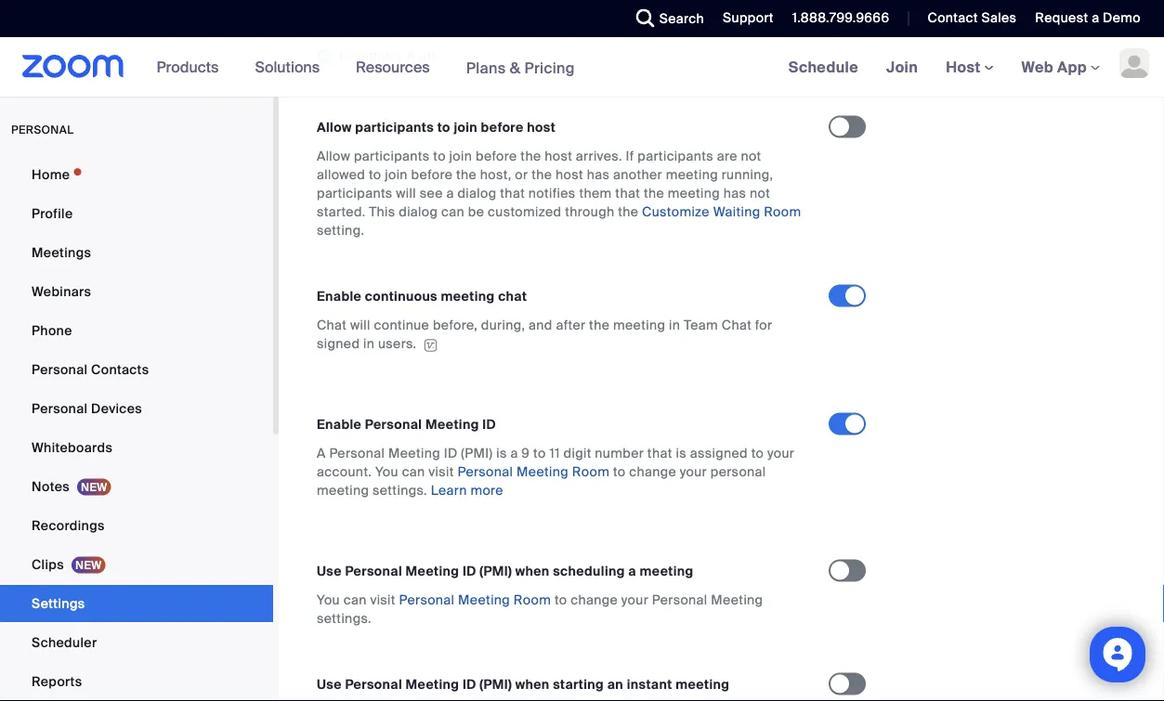 Task type: describe. For each thing, give the bounding box(es) containing it.
or
[[515, 166, 528, 184]]

customize waiting room link
[[642, 204, 802, 221]]

0 horizontal spatial that
[[500, 185, 525, 202]]

1 is from the left
[[496, 445, 507, 462]]

use for use personal meeting id (pmi) when scheduling a meeting
[[317, 563, 342, 581]]

use personal meeting id (pmi) when scheduling a meeting
[[317, 563, 694, 581]]

personal inside the to change your personal meeting settings.
[[652, 592, 708, 609]]

11
[[550, 445, 560, 462]]

can for to change your personal meeting settings.
[[402, 464, 425, 481]]

whiteboards link
[[0, 429, 273, 467]]

to up see
[[437, 119, 451, 136]]

app
[[1058, 57, 1087, 77]]

personal
[[711, 464, 766, 481]]

when for scheduling
[[516, 563, 550, 581]]

(pmi) for scheduling
[[480, 563, 512, 581]]

2 vertical spatial host
[[556, 166, 584, 184]]

personal menu menu
[[0, 156, 273, 702]]

before for the
[[476, 148, 517, 165]]

clips link
[[0, 547, 273, 584]]

1 horizontal spatial in
[[669, 317, 681, 334]]

will inside allow participants to join before the host arrives. if participants are not allowed to join before the host, or the host has another meeting running, participants will see a dialog that notifies them that the meeting has not started. this dialog can be customized through the
[[396, 185, 416, 202]]

web
[[1022, 57, 1054, 77]]

your for personal
[[622, 592, 649, 609]]

settings
[[32, 595, 85, 613]]

search button
[[622, 0, 709, 37]]

computer audio
[[339, 47, 443, 65]]

solutions
[[255, 57, 320, 77]]

signed
[[317, 336, 360, 353]]

enable continuous meeting chat
[[317, 288, 527, 305]]

contact
[[928, 9, 978, 26]]

web app button
[[1022, 57, 1100, 77]]

scheduling
[[553, 563, 625, 581]]

another
[[613, 166, 663, 184]]

computer
[[339, 47, 403, 65]]

webinars link
[[0, 273, 273, 310]]

request
[[1036, 9, 1089, 26]]

to right allowed in the top of the page
[[369, 166, 382, 184]]

use personal meeting id (pmi) when starting an instant meeting
[[317, 677, 730, 694]]

chat will continue before, during, and after the meeting in team chat for signed in users. application
[[317, 317, 812, 354]]

settings. for to change your personal meeting settings.
[[373, 482, 427, 500]]

recordings link
[[0, 507, 273, 545]]

the inside 'chat will continue before, during, and after the meeting in team chat for signed in users.'
[[589, 317, 610, 334]]

a left demo
[[1092, 9, 1100, 26]]

allow for allow participants to join before the host arrives. if participants are not allowed to join before the host, or the host has another meeting running, participants will see a dialog that notifies them that the meeting has not started. this dialog can be customized through the
[[317, 148, 351, 165]]

join link
[[873, 37, 932, 97]]

schedule link
[[775, 37, 873, 97]]

allow for allow participants to join before host
[[317, 119, 352, 136]]

running,
[[722, 166, 774, 184]]

started.
[[317, 204, 366, 221]]

(pmi) for a
[[461, 445, 493, 462]]

can for to change your personal meeting settings.
[[344, 592, 367, 609]]

instant
[[627, 677, 673, 694]]

request a demo
[[1036, 9, 1141, 26]]

id for starting
[[463, 677, 476, 694]]

to up the personal on the bottom of the page
[[752, 445, 764, 462]]

reports
[[32, 673, 82, 691]]

change for personal
[[629, 464, 677, 481]]

a inside the a personal meeting id (pmi) is a 9 to 11 digit number that is assigned to your account.
[[511, 445, 518, 462]]

to inside the to change your personal meeting settings.
[[555, 592, 567, 609]]

participants up started.
[[317, 185, 393, 202]]

you can visit personal meeting room for to change your personal meeting settings.
[[375, 464, 610, 481]]

1 vertical spatial host
[[545, 148, 573, 165]]

(pmi) for starting
[[480, 677, 512, 694]]

0 horizontal spatial dialog
[[399, 204, 438, 221]]

scheduler link
[[0, 625, 273, 662]]

scheduler
[[32, 634, 97, 652]]

enable for enable personal meeting id
[[317, 416, 362, 434]]

to inside to change your personal meeting settings.
[[613, 464, 626, 481]]

setting.
[[317, 222, 365, 239]]

a
[[317, 445, 326, 462]]

meeting right "instant"
[[676, 677, 730, 694]]

before for host
[[481, 119, 524, 136]]

solutions button
[[255, 37, 328, 97]]

after
[[556, 317, 586, 334]]

id for scheduling
[[463, 563, 476, 581]]

personal contacts
[[32, 361, 149, 378]]

number
[[595, 445, 644, 462]]

web app
[[1022, 57, 1087, 77]]

schedule
[[789, 57, 859, 77]]

2 is from the left
[[676, 445, 687, 462]]

host
[[946, 57, 985, 77]]

more
[[471, 482, 504, 500]]

are
[[717, 148, 738, 165]]

enable personal meeting id
[[317, 416, 496, 434]]

allow participants to join before host
[[317, 119, 556, 136]]

customize waiting room setting.
[[317, 204, 802, 239]]

clips
[[32, 556, 64, 573]]

2 vertical spatial join
[[385, 166, 408, 184]]

meeting inside the to change your personal meeting settings.
[[711, 592, 763, 609]]

contacts
[[91, 361, 149, 378]]

users.
[[378, 336, 417, 353]]

visit for to change your personal meeting settings.
[[370, 592, 396, 609]]

products button
[[157, 37, 227, 97]]

personal devices link
[[0, 390, 273, 428]]

you for to change your personal meeting settings.
[[317, 592, 340, 609]]

an
[[608, 677, 624, 694]]

meeting inside 'chat will continue before, during, and after the meeting in team chat for signed in users.'
[[613, 317, 666, 334]]

this
[[369, 204, 396, 221]]

meetings
[[32, 244, 91, 261]]

you for to change your personal meeting settings.
[[375, 464, 399, 481]]

1 chat from the left
[[317, 317, 347, 334]]

home
[[32, 166, 70, 183]]

settings link
[[0, 586, 273, 623]]

meeting inside to change your personal meeting settings.
[[317, 482, 369, 500]]

personal contacts link
[[0, 351, 273, 389]]

meeting down are
[[666, 166, 718, 184]]

1 horizontal spatial that
[[616, 185, 641, 202]]

host button
[[946, 57, 994, 77]]

support
[[723, 9, 774, 26]]

learn more link
[[431, 482, 504, 500]]

that inside the a personal meeting id (pmi) is a 9 to 11 digit number that is assigned to your account.
[[648, 445, 673, 462]]

to right 9
[[534, 445, 546, 462]]

personal meeting room link for personal
[[399, 592, 551, 609]]

audio
[[406, 47, 443, 65]]

your for personal
[[680, 464, 707, 481]]

webinars
[[32, 283, 91, 300]]

before,
[[433, 317, 478, 334]]

be
[[468, 204, 485, 221]]

1.888.799.9666
[[793, 9, 890, 26]]

2 chat from the left
[[722, 317, 752, 334]]

during,
[[481, 317, 525, 334]]

account.
[[317, 464, 372, 481]]

chat will continue before, during, and after the meeting in team chat for signed in users.
[[317, 317, 773, 353]]

meeting up the before,
[[441, 288, 495, 305]]

settings. for to change your personal meeting settings.
[[317, 611, 372, 628]]

home link
[[0, 156, 273, 193]]

through
[[565, 204, 615, 221]]

customized
[[488, 204, 562, 221]]

devices
[[91, 400, 142, 417]]

them
[[579, 185, 612, 202]]

a inside allow participants to join before the host arrives. if participants are not allowed to join before the host, or the host has another meeting running, participants will see a dialog that notifies them that the meeting has not started. this dialog can be customized through the
[[447, 185, 454, 202]]



Task type: locate. For each thing, give the bounding box(es) containing it.
9
[[522, 445, 530, 462]]

in left team
[[669, 317, 681, 334]]

not down running,
[[750, 185, 771, 202]]

your right assigned
[[768, 445, 795, 462]]

settings. inside the to change your personal meeting settings.
[[317, 611, 372, 628]]

that
[[500, 185, 525, 202], [616, 185, 641, 202], [648, 445, 673, 462]]

use
[[317, 563, 342, 581], [317, 677, 342, 694]]

digit
[[564, 445, 592, 462]]

you can visit personal meeting room for to change your personal meeting settings.
[[317, 592, 551, 609]]

change down number
[[629, 464, 677, 481]]

1 horizontal spatial chat
[[722, 317, 752, 334]]

1 vertical spatial will
[[350, 317, 371, 334]]

(pmi)
[[461, 445, 493, 462], [480, 563, 512, 581], [480, 677, 512, 694]]

2 horizontal spatial that
[[648, 445, 673, 462]]

pricing
[[525, 58, 575, 77]]

and
[[529, 317, 553, 334]]

1 horizontal spatial has
[[724, 185, 747, 202]]

0 vertical spatial room
[[764, 204, 802, 221]]

0 horizontal spatial room
[[514, 592, 551, 609]]

plans
[[466, 58, 506, 77]]

for
[[755, 317, 773, 334]]

meeting
[[426, 416, 479, 434], [388, 445, 441, 462], [517, 464, 569, 481], [406, 563, 459, 581], [458, 592, 510, 609], [711, 592, 763, 609], [406, 677, 459, 694]]

participants down resources
[[355, 119, 434, 136]]

your inside the a personal meeting id (pmi) is a 9 to 11 digit number that is assigned to your account.
[[768, 445, 795, 462]]

&
[[510, 58, 521, 77]]

sales
[[982, 9, 1017, 26]]

learn more
[[431, 482, 504, 500]]

when
[[516, 563, 550, 581], [516, 677, 550, 694]]

personal inside the a personal meeting id (pmi) is a 9 to 11 digit number that is assigned to your account.
[[329, 445, 385, 462]]

2 horizontal spatial can
[[442, 204, 465, 221]]

meeting left team
[[613, 317, 666, 334]]

1 vertical spatial dialog
[[399, 204, 438, 221]]

0 vertical spatial can
[[442, 204, 465, 221]]

banner containing products
[[0, 37, 1165, 98]]

profile
[[32, 205, 73, 222]]

meeting down account.
[[317, 482, 369, 500]]

0 vertical spatial use
[[317, 563, 342, 581]]

1 vertical spatial use
[[317, 677, 342, 694]]

your down assigned
[[680, 464, 707, 481]]

1.888.799.9666 button
[[779, 0, 895, 37], [793, 9, 890, 26]]

enable for enable continuous meeting chat
[[317, 288, 362, 305]]

room for personal
[[572, 464, 610, 481]]

meetings navigation
[[775, 37, 1165, 98]]

1 vertical spatial before
[[476, 148, 517, 165]]

2 horizontal spatial your
[[768, 445, 795, 462]]

1 horizontal spatial will
[[396, 185, 416, 202]]

(pmi) up learn more link
[[461, 445, 493, 462]]

meeting up customize
[[668, 185, 720, 202]]

0 horizontal spatial is
[[496, 445, 507, 462]]

2 vertical spatial before
[[411, 166, 453, 184]]

allowed
[[317, 166, 365, 184]]

room right waiting
[[764, 204, 802, 221]]

host,
[[480, 166, 512, 184]]

0 vertical spatial when
[[516, 563, 550, 581]]

enable up "signed" at left
[[317, 288, 362, 305]]

0 vertical spatial visit
[[429, 464, 454, 481]]

1 when from the top
[[516, 563, 550, 581]]

change
[[629, 464, 677, 481], [571, 592, 618, 609]]

personal meeting room link
[[458, 464, 610, 481], [399, 592, 551, 609]]

will inside 'chat will continue before, during, and after the meeting in team chat for signed in users.'
[[350, 317, 371, 334]]

id inside the a personal meeting id (pmi) is a 9 to 11 digit number that is assigned to your account.
[[444, 445, 458, 462]]

your
[[768, 445, 795, 462], [680, 464, 707, 481], [622, 592, 649, 609]]

1 vertical spatial you can visit personal meeting room
[[317, 592, 551, 609]]

0 vertical spatial allow
[[317, 119, 352, 136]]

0 horizontal spatial your
[[622, 592, 649, 609]]

change for personal
[[571, 592, 618, 609]]

1 horizontal spatial visit
[[429, 464, 454, 481]]

is left assigned
[[676, 445, 687, 462]]

a right see
[[447, 185, 454, 202]]

meeting right scheduling
[[640, 563, 694, 581]]

1 vertical spatial in
[[363, 336, 375, 353]]

when for starting
[[516, 677, 550, 694]]

change inside to change your personal meeting settings.
[[629, 464, 677, 481]]

0 vertical spatial in
[[669, 317, 681, 334]]

0 vertical spatial host
[[527, 119, 556, 136]]

0 horizontal spatial has
[[587, 166, 610, 184]]

personal devices
[[32, 400, 142, 417]]

0 vertical spatial you can visit personal meeting room
[[375, 464, 610, 481]]

join
[[887, 57, 918, 77]]

0 vertical spatial personal meeting room link
[[458, 464, 610, 481]]

your down scheduling
[[622, 592, 649, 609]]

when left starting
[[516, 677, 550, 694]]

1 allow from the top
[[317, 119, 352, 136]]

1 vertical spatial you
[[317, 592, 340, 609]]

1 vertical spatial visit
[[370, 592, 396, 609]]

0 horizontal spatial settings.
[[317, 611, 372, 628]]

support link
[[709, 0, 779, 37], [723, 9, 774, 26]]

0 vertical spatial you
[[375, 464, 399, 481]]

chat left for
[[722, 317, 752, 334]]

2 horizontal spatial room
[[764, 204, 802, 221]]

product information navigation
[[143, 37, 589, 98]]

1 vertical spatial join
[[449, 148, 472, 165]]

0 vertical spatial settings.
[[373, 482, 427, 500]]

1 horizontal spatial your
[[680, 464, 707, 481]]

0 vertical spatial not
[[741, 148, 762, 165]]

support version for enable continuous meeting chat image
[[421, 339, 440, 352]]

1 vertical spatial settings.
[[317, 611, 372, 628]]

1 vertical spatial allow
[[317, 148, 351, 165]]

waiting
[[713, 204, 761, 221]]

continue
[[374, 317, 430, 334]]

0 horizontal spatial change
[[571, 592, 618, 609]]

1 horizontal spatial settings.
[[373, 482, 427, 500]]

allow inside allow participants to join before the host arrives. if participants are not allowed to join before the host, or the host has another meeting running, participants will see a dialog that notifies them that the meeting has not started. this dialog can be customized through the
[[317, 148, 351, 165]]

reports link
[[0, 664, 273, 701]]

zoom logo image
[[22, 55, 124, 78]]

plans & pricing link
[[466, 58, 575, 77], [466, 58, 575, 77]]

personal
[[11, 123, 74, 137]]

a
[[1092, 9, 1100, 26], [447, 185, 454, 202], [511, 445, 518, 462], [629, 563, 637, 581]]

1 horizontal spatial room
[[572, 464, 610, 481]]

1 vertical spatial enable
[[317, 416, 362, 434]]

join up this
[[385, 166, 408, 184]]

not up running,
[[741, 148, 762, 165]]

will left see
[[396, 185, 416, 202]]

0 vertical spatial before
[[481, 119, 524, 136]]

dialog down see
[[399, 204, 438, 221]]

host
[[527, 119, 556, 136], [545, 148, 573, 165], [556, 166, 584, 184]]

visit for to change your personal meeting settings.
[[429, 464, 454, 481]]

0 vertical spatial has
[[587, 166, 610, 184]]

to down allow participants to join before host
[[433, 148, 446, 165]]

0 horizontal spatial visit
[[370, 592, 396, 609]]

1 vertical spatial (pmi)
[[480, 563, 512, 581]]

(pmi) inside the a personal meeting id (pmi) is a 9 to 11 digit number that is assigned to your account.
[[461, 445, 493, 462]]

starting
[[553, 677, 604, 694]]

2 vertical spatial room
[[514, 592, 551, 609]]

enable up the a
[[317, 416, 362, 434]]

2 when from the top
[[516, 677, 550, 694]]

0 vertical spatial enable
[[317, 288, 362, 305]]

phone
[[32, 322, 72, 339]]

in left users. at left
[[363, 336, 375, 353]]

resources
[[356, 57, 430, 77]]

personal meeting room link down 9
[[458, 464, 610, 481]]

if
[[626, 148, 634, 165]]

room for personal
[[514, 592, 551, 609]]

(pmi) left starting
[[480, 677, 512, 694]]

(pmi) up the to change your personal meeting settings.
[[480, 563, 512, 581]]

to down number
[[613, 464, 626, 481]]

1 horizontal spatial is
[[676, 445, 687, 462]]

2 vertical spatial your
[[622, 592, 649, 609]]

see
[[420, 185, 443, 202]]

profile picture image
[[1120, 48, 1150, 78]]

has up waiting
[[724, 185, 747, 202]]

plans & pricing
[[466, 58, 575, 77]]

whiteboards
[[32, 439, 113, 456]]

2 allow from the top
[[317, 148, 351, 165]]

2 enable from the top
[[317, 416, 362, 434]]

1 vertical spatial your
[[680, 464, 707, 481]]

chat
[[317, 317, 347, 334], [722, 317, 752, 334]]

notes link
[[0, 468, 273, 506]]

contact sales
[[928, 9, 1017, 26]]

0 vertical spatial (pmi)
[[461, 445, 493, 462]]

personal meeting room link for personal
[[458, 464, 610, 481]]

use for use personal meeting id (pmi) when starting an instant meeting
[[317, 677, 342, 694]]

id for a
[[444, 445, 458, 462]]

1 horizontal spatial you
[[375, 464, 399, 481]]

that right number
[[648, 445, 673, 462]]

change inside the to change your personal meeting settings.
[[571, 592, 618, 609]]

join down allow participants to join before host
[[449, 148, 472, 165]]

notifies
[[529, 185, 576, 202]]

can inside allow participants to join before the host arrives. if participants are not allowed to join before the host, or the host has another meeting running, participants will see a dialog that notifies them that the meeting has not started. this dialog can be customized through the
[[442, 204, 465, 221]]

1 vertical spatial change
[[571, 592, 618, 609]]

join
[[454, 119, 478, 136], [449, 148, 472, 165], [385, 166, 408, 184]]

a right scheduling
[[629, 563, 637, 581]]

you can visit personal meeting room up more at the bottom of the page
[[375, 464, 610, 481]]

settings. inside to change your personal meeting settings.
[[373, 482, 427, 500]]

your inside the to change your personal meeting settings.
[[622, 592, 649, 609]]

will up "signed" at left
[[350, 317, 371, 334]]

meeting inside the a personal meeting id (pmi) is a 9 to 11 digit number that is assigned to your account.
[[388, 445, 441, 462]]

customize
[[642, 204, 710, 221]]

a left 9
[[511, 445, 518, 462]]

0 vertical spatial will
[[396, 185, 416, 202]]

1 vertical spatial room
[[572, 464, 610, 481]]

change down scheduling
[[571, 592, 618, 609]]

0 vertical spatial dialog
[[458, 185, 497, 202]]

phone link
[[0, 312, 273, 349]]

allow participants to join before the host arrives. if participants are not allowed to join before the host, or the host has another meeting running, participants will see a dialog that notifies them that the meeting has not started. this dialog can be customized through the
[[317, 148, 774, 221]]

you can visit personal meeting room down use personal meeting id (pmi) when scheduling a meeting
[[317, 592, 551, 609]]

meeting
[[666, 166, 718, 184], [668, 185, 720, 202], [441, 288, 495, 305], [613, 317, 666, 334], [317, 482, 369, 500], [640, 563, 694, 581], [676, 677, 730, 694]]

0 horizontal spatial chat
[[317, 317, 347, 334]]

0 vertical spatial your
[[768, 445, 795, 462]]

your inside to change your personal meeting settings.
[[680, 464, 707, 481]]

1 horizontal spatial dialog
[[458, 185, 497, 202]]

to change your personal meeting settings.
[[317, 592, 763, 628]]

room inside customize waiting room setting.
[[764, 204, 802, 221]]

0 horizontal spatial can
[[344, 592, 367, 609]]

2 vertical spatial can
[[344, 592, 367, 609]]

team
[[684, 317, 719, 334]]

1 vertical spatial not
[[750, 185, 771, 202]]

demo
[[1103, 9, 1141, 26]]

continuous
[[365, 288, 438, 305]]

1 vertical spatial can
[[402, 464, 425, 481]]

that down 'or'
[[500, 185, 525, 202]]

0 vertical spatial join
[[454, 119, 478, 136]]

join down 'plans'
[[454, 119, 478, 136]]

id
[[483, 416, 496, 434], [444, 445, 458, 462], [463, 563, 476, 581], [463, 677, 476, 694]]

0 horizontal spatial in
[[363, 336, 375, 353]]

is left 9
[[496, 445, 507, 462]]

room
[[764, 204, 802, 221], [572, 464, 610, 481], [514, 592, 551, 609]]

1 vertical spatial when
[[516, 677, 550, 694]]

1 horizontal spatial can
[[402, 464, 425, 481]]

0 vertical spatial change
[[629, 464, 677, 481]]

has down arrives.
[[587, 166, 610, 184]]

room down digit
[[572, 464, 610, 481]]

banner
[[0, 37, 1165, 98]]

that down 'another'
[[616, 185, 641, 202]]

to change your personal meeting settings.
[[317, 464, 766, 500]]

the
[[521, 148, 541, 165], [456, 166, 477, 184], [532, 166, 552, 184], [644, 185, 665, 202], [618, 204, 639, 221], [589, 317, 610, 334]]

1 vertical spatial personal meeting room link
[[399, 592, 551, 609]]

1 vertical spatial has
[[724, 185, 747, 202]]

a personal meeting id (pmi) is a 9 to 11 digit number that is assigned to your account.
[[317, 445, 795, 481]]

recordings
[[32, 517, 105, 534]]

1 enable from the top
[[317, 288, 362, 305]]

2 use from the top
[[317, 677, 342, 694]]

request a demo link
[[1022, 0, 1165, 37], [1036, 9, 1141, 26]]

0 horizontal spatial you
[[317, 592, 340, 609]]

participants up 'another'
[[638, 148, 714, 165]]

will
[[396, 185, 416, 202], [350, 317, 371, 334]]

can
[[442, 204, 465, 221], [402, 464, 425, 481], [344, 592, 367, 609]]

2 vertical spatial (pmi)
[[480, 677, 512, 694]]

notes
[[32, 478, 70, 495]]

1 use from the top
[[317, 563, 342, 581]]

1 horizontal spatial change
[[629, 464, 677, 481]]

dialog up be
[[458, 185, 497, 202]]

0 horizontal spatial will
[[350, 317, 371, 334]]

room down use personal meeting id (pmi) when scheduling a meeting
[[514, 592, 551, 609]]

when up the to change your personal meeting settings.
[[516, 563, 550, 581]]

products
[[157, 57, 219, 77]]

to down scheduling
[[555, 592, 567, 609]]

personal meeting room link down use personal meeting id (pmi) when scheduling a meeting
[[399, 592, 551, 609]]

join for the
[[449, 148, 472, 165]]

chat up "signed" at left
[[317, 317, 347, 334]]

participants down allow participants to join before host
[[354, 148, 430, 165]]

join for host
[[454, 119, 478, 136]]



Task type: vqa. For each thing, say whether or not it's contained in the screenshot.
Apps
no



